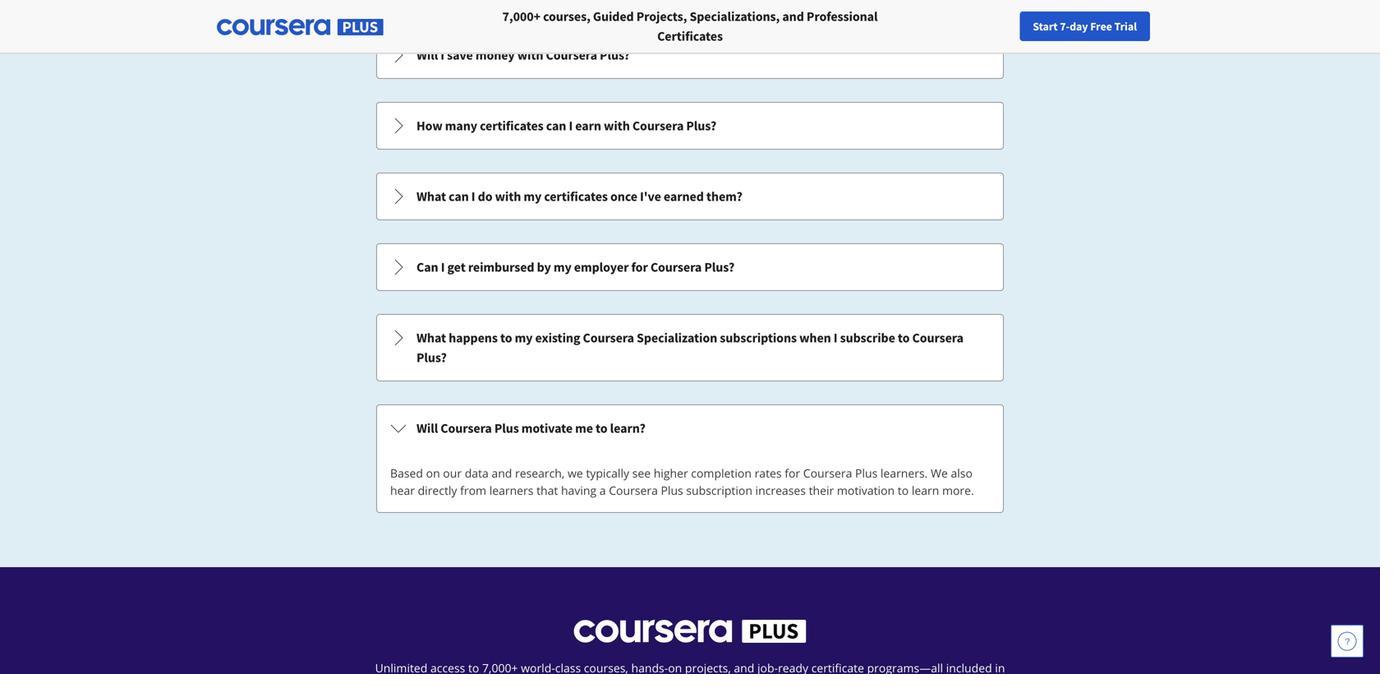 Task type: locate. For each thing, give the bounding box(es) containing it.
will for will coursera plus motivate me to learn?
[[417, 420, 438, 436]]

0 horizontal spatial certificates
[[480, 118, 544, 134]]

1 vertical spatial plus
[[856, 465, 878, 481]]

what can i do with my certificates once i've earned them?
[[417, 188, 743, 205]]

what inside what happens to my existing coursera specialization subscriptions when i subscribe to coursera plus?
[[417, 330, 446, 346]]

learn
[[912, 483, 940, 498]]

can
[[546, 118, 567, 134], [449, 188, 469, 205]]

will inside will i save money with coursera plus? dropdown button
[[417, 47, 438, 63]]

based
[[390, 465, 423, 481]]

and left professional at the top right of the page
[[783, 8, 805, 25]]

will i save money with coursera plus?
[[417, 47, 630, 63]]

subscribe
[[841, 330, 896, 346]]

coursera up data on the bottom left
[[441, 420, 492, 436]]

2 vertical spatial with
[[495, 188, 521, 205]]

will up on
[[417, 420, 438, 436]]

for up "increases"
[[785, 465, 801, 481]]

how many certificates can i earn with coursera plus? button
[[377, 103, 1004, 149]]

start
[[1033, 19, 1058, 34]]

1 horizontal spatial for
[[785, 465, 801, 481]]

we
[[931, 465, 948, 481]]

i left save
[[441, 47, 445, 63]]

start 7-day free trial button
[[1020, 12, 1151, 41]]

will left save
[[417, 47, 438, 63]]

them?
[[707, 188, 743, 205]]

1 vertical spatial can
[[449, 188, 469, 205]]

plus? inside what happens to my existing coursera specialization subscriptions when i subscribe to coursera plus?
[[417, 349, 447, 366]]

i right when
[[834, 330, 838, 346]]

0 vertical spatial plus
[[495, 420, 519, 436]]

my left existing
[[515, 330, 533, 346]]

we
[[568, 465, 583, 481]]

find
[[1030, 19, 1052, 34]]

plus down higher
[[661, 483, 684, 498]]

free
[[1091, 19, 1113, 34]]

what can i do with my certificates once i've earned them? button
[[377, 173, 1004, 219]]

with right the do
[[495, 188, 521, 205]]

can left the do
[[449, 188, 469, 205]]

1 will from the top
[[417, 47, 438, 63]]

to right me
[[596, 420, 608, 436]]

i've
[[640, 188, 662, 205]]

with
[[518, 47, 544, 63], [604, 118, 630, 134], [495, 188, 521, 205]]

what left the do
[[417, 188, 446, 205]]

0 horizontal spatial coursera plus image
[[217, 19, 384, 35]]

1 vertical spatial and
[[492, 465, 512, 481]]

1 vertical spatial coursera plus image
[[574, 620, 807, 643]]

existing
[[536, 330, 581, 346]]

will inside will coursera plus motivate me to learn? dropdown button
[[417, 420, 438, 436]]

to inside dropdown button
[[596, 420, 608, 436]]

our
[[443, 465, 462, 481]]

can i get reimbursed by my employer for coursera plus?
[[417, 259, 735, 275]]

will
[[417, 47, 438, 63], [417, 420, 438, 436]]

based on our data and research, we typically see higher completion rates for coursera plus learners. we also hear directly from learners that having a coursera plus subscription increases their motivation to learn more.
[[390, 465, 975, 498]]

0 vertical spatial for
[[632, 259, 648, 275]]

what for what can i do with my certificates once i've earned them?
[[417, 188, 446, 205]]

1 horizontal spatial and
[[783, 8, 805, 25]]

1 vertical spatial will
[[417, 420, 438, 436]]

what
[[417, 188, 446, 205], [417, 330, 446, 346]]

0 horizontal spatial for
[[632, 259, 648, 275]]

7,000+
[[503, 8, 541, 25]]

how many certificates can i earn with coursera plus?
[[417, 118, 717, 134]]

2 what from the top
[[417, 330, 446, 346]]

what happens to my existing coursera specialization subscriptions when i subscribe to coursera plus?
[[417, 330, 964, 366]]

earn
[[576, 118, 602, 134]]

0 horizontal spatial plus
[[495, 420, 519, 436]]

0 vertical spatial and
[[783, 8, 805, 25]]

0 vertical spatial can
[[546, 118, 567, 134]]

2 vertical spatial my
[[515, 330, 533, 346]]

2 will from the top
[[417, 420, 438, 436]]

None search field
[[226, 10, 621, 43]]

what left the happens
[[417, 330, 446, 346]]

0 vertical spatial what
[[417, 188, 446, 205]]

1 vertical spatial my
[[554, 259, 572, 275]]

to down learners. at the right of the page
[[898, 483, 909, 498]]

coursera up specialization
[[651, 259, 702, 275]]

2 vertical spatial plus
[[661, 483, 684, 498]]

increases
[[756, 483, 806, 498]]

more.
[[943, 483, 975, 498]]

reimbursed
[[468, 259, 535, 275]]

plus?
[[600, 47, 630, 63], [687, 118, 717, 134], [705, 259, 735, 275], [417, 349, 447, 366]]

my for employer
[[554, 259, 572, 275]]

do
[[478, 188, 493, 205]]

and
[[783, 8, 805, 25], [492, 465, 512, 481]]

when
[[800, 330, 832, 346]]

plus left motivate on the left bottom
[[495, 420, 519, 436]]

certificates
[[658, 28, 723, 44]]

coursera down 'see'
[[609, 483, 658, 498]]

0 vertical spatial with
[[518, 47, 544, 63]]

guided
[[593, 8, 634, 25]]

subscription
[[687, 483, 753, 498]]

to
[[501, 330, 512, 346], [898, 330, 910, 346], [596, 420, 608, 436], [898, 483, 909, 498]]

i
[[441, 47, 445, 63], [569, 118, 573, 134], [472, 188, 476, 205], [441, 259, 445, 275], [834, 330, 838, 346]]

my for certificates
[[524, 188, 542, 205]]

typically
[[586, 465, 630, 481]]

list
[[375, 0, 1006, 515]]

certificates
[[480, 118, 544, 134], [544, 188, 608, 205]]

for
[[632, 259, 648, 275], [785, 465, 801, 481]]

with right the earn
[[604, 118, 630, 134]]

research,
[[515, 465, 565, 481]]

what inside dropdown button
[[417, 188, 446, 205]]

many
[[445, 118, 478, 134]]

i left the earn
[[569, 118, 573, 134]]

with right money
[[518, 47, 544, 63]]

and up learners
[[492, 465, 512, 481]]

will for will i save money with coursera plus?
[[417, 47, 438, 63]]

will i save money with coursera plus? button
[[377, 32, 1004, 78]]

day
[[1070, 19, 1089, 34]]

0 vertical spatial certificates
[[480, 118, 544, 134]]

their
[[809, 483, 835, 498]]

learners.
[[881, 465, 928, 481]]

1 horizontal spatial certificates
[[544, 188, 608, 205]]

directly
[[418, 483, 457, 498]]

coursera
[[546, 47, 598, 63], [633, 118, 684, 134], [651, 259, 702, 275], [583, 330, 635, 346], [913, 330, 964, 346], [441, 420, 492, 436], [804, 465, 853, 481], [609, 483, 658, 498]]

1 vertical spatial what
[[417, 330, 446, 346]]

my right the do
[[524, 188, 542, 205]]

coursera right the earn
[[633, 118, 684, 134]]

certificates left once
[[544, 188, 608, 205]]

0 horizontal spatial and
[[492, 465, 512, 481]]

save
[[447, 47, 473, 63]]

plus up the motivation
[[856, 465, 878, 481]]

i inside what happens to my existing coursera specialization subscriptions when i subscribe to coursera plus?
[[834, 330, 838, 346]]

motivate
[[522, 420, 573, 436]]

to right subscribe
[[898, 330, 910, 346]]

coursera plus image
[[217, 19, 384, 35], [574, 620, 807, 643]]

2 horizontal spatial plus
[[856, 465, 878, 481]]

1 horizontal spatial can
[[546, 118, 567, 134]]

my right "by"
[[554, 259, 572, 275]]

my
[[524, 188, 542, 205], [554, 259, 572, 275], [515, 330, 533, 346]]

for right employer
[[632, 259, 648, 275]]

specialization
[[637, 330, 718, 346]]

plus inside dropdown button
[[495, 420, 519, 436]]

1 vertical spatial for
[[785, 465, 801, 481]]

0 horizontal spatial can
[[449, 188, 469, 205]]

by
[[537, 259, 551, 275]]

certificates right the many
[[480, 118, 544, 134]]

0 vertical spatial will
[[417, 47, 438, 63]]

1 what from the top
[[417, 188, 446, 205]]

having
[[561, 483, 597, 498]]

0 vertical spatial my
[[524, 188, 542, 205]]

can left the earn
[[546, 118, 567, 134]]

1 vertical spatial certificates
[[544, 188, 608, 205]]

plus
[[495, 420, 519, 436], [856, 465, 878, 481], [661, 483, 684, 498]]



Task type: describe. For each thing, give the bounding box(es) containing it.
see
[[633, 465, 651, 481]]

professional
[[807, 8, 878, 25]]

will coursera plus motivate me to learn? button
[[377, 405, 1004, 451]]

money
[[476, 47, 515, 63]]

once
[[611, 188, 638, 205]]

coursera right existing
[[583, 330, 635, 346]]

higher
[[654, 465, 689, 481]]

start 7-day free trial
[[1033, 19, 1138, 34]]

can i get reimbursed by my employer for coursera plus? button
[[377, 244, 1004, 290]]

1 horizontal spatial plus
[[661, 483, 684, 498]]

to inside based on our data and research, we typically see higher completion rates for coursera plus learners. we also hear directly from learners that having a coursera plus subscription increases their motivation to learn more.
[[898, 483, 909, 498]]

completion
[[692, 465, 752, 481]]

coursera right subscribe
[[913, 330, 964, 346]]

new
[[1078, 19, 1100, 34]]

1 horizontal spatial coursera plus image
[[574, 620, 807, 643]]

hear
[[390, 483, 415, 498]]

motivation
[[837, 483, 895, 498]]

with for certificates
[[495, 188, 521, 205]]

coursera up their
[[804, 465, 853, 481]]

i left the do
[[472, 188, 476, 205]]

how
[[417, 118, 443, 134]]

find your new career
[[1030, 19, 1134, 34]]

your
[[1054, 19, 1076, 34]]

help center image
[[1338, 631, 1358, 651]]

i left get
[[441, 259, 445, 275]]

can
[[417, 259, 439, 275]]

learn?
[[610, 420, 646, 436]]

on
[[426, 465, 440, 481]]

what happens to my existing coursera specialization subscriptions when i subscribe to coursera plus? button
[[377, 315, 1004, 381]]

happens
[[449, 330, 498, 346]]

from
[[460, 483, 487, 498]]

7-
[[1061, 19, 1070, 34]]

1 vertical spatial with
[[604, 118, 630, 134]]

a
[[600, 483, 606, 498]]

specializations,
[[690, 8, 780, 25]]

0 vertical spatial coursera plus image
[[217, 19, 384, 35]]

7,000+ courses, guided projects, specializations, and professional certificates
[[503, 8, 878, 44]]

data
[[465, 465, 489, 481]]

courses,
[[543, 8, 591, 25]]

learners
[[490, 483, 534, 498]]

also
[[951, 465, 973, 481]]

and inside based on our data and research, we typically see higher completion rates for coursera plus learners. we also hear directly from learners that having a coursera plus subscription increases their motivation to learn more.
[[492, 465, 512, 481]]

list containing will i save money with coursera plus?
[[375, 0, 1006, 515]]

subscriptions
[[720, 330, 797, 346]]

for inside based on our data and research, we typically see higher completion rates for coursera plus learners. we also hear directly from learners that having a coursera plus subscription increases their motivation to learn more.
[[785, 465, 801, 481]]

and inside 7,000+ courses, guided projects, specializations, and professional certificates
[[783, 8, 805, 25]]

coursera down courses,
[[546, 47, 598, 63]]

with for plus?
[[518, 47, 544, 63]]

find your new career link
[[1022, 16, 1142, 37]]

for inside dropdown button
[[632, 259, 648, 275]]

that
[[537, 483, 558, 498]]

to right the happens
[[501, 330, 512, 346]]

me
[[576, 420, 593, 436]]

earned
[[664, 188, 704, 205]]

projects,
[[637, 8, 687, 25]]

my inside what happens to my existing coursera specialization subscriptions when i subscribe to coursera plus?
[[515, 330, 533, 346]]

employer
[[574, 259, 629, 275]]

get
[[448, 259, 466, 275]]

rates
[[755, 465, 782, 481]]

trial
[[1115, 19, 1138, 34]]

what for what happens to my existing coursera specialization subscriptions when i subscribe to coursera plus?
[[417, 330, 446, 346]]

will coursera plus motivate me to learn?
[[417, 420, 646, 436]]

career
[[1102, 19, 1134, 34]]



Task type: vqa. For each thing, say whether or not it's contained in the screenshot.
Career Roles Collection element
no



